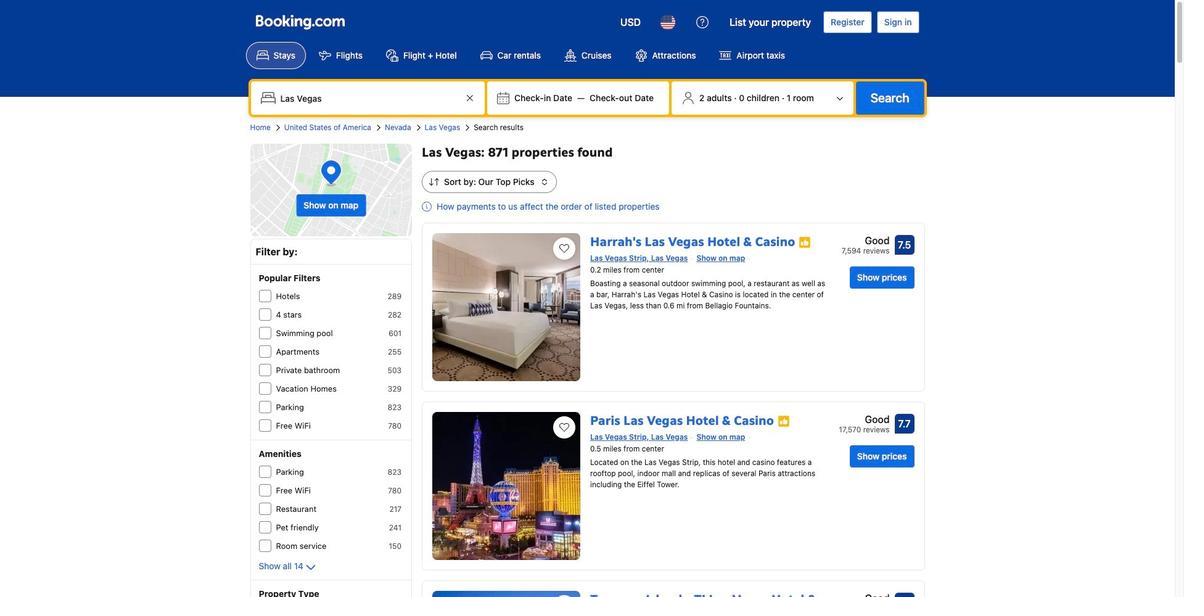 Task type: vqa. For each thing, say whether or not it's contained in the screenshot.
landmarks
no



Task type: describe. For each thing, give the bounding box(es) containing it.
this property is part of our preferred partner program. it's committed to providing excellent service and good value. it'll pay us a higher commission if you make a booking. image for harrah's las vegas hotel & casino image
[[799, 236, 812, 248]]

booking.com image
[[256, 15, 345, 30]]

this property is part of our preferred partner program. it's committed to providing excellent service and good value. it'll pay us a higher commission if you make a booking. image for "paris las vegas hotel & casino" image
[[778, 415, 790, 427]]

harrah's las vegas hotel & casino image
[[432, 233, 581, 381]]

paris las vegas hotel & casino image
[[432, 412, 581, 560]]

Where are you going? field
[[275, 87, 463, 109]]



Task type: locate. For each thing, give the bounding box(es) containing it.
this property is part of our preferred partner program. it's committed to providing excellent service and good value. it'll pay us a higher commission if you make a booking. image
[[799, 236, 812, 248], [799, 236, 812, 248], [778, 415, 790, 427]]

this property is part of our preferred partner program. it's committed to providing excellent service and good value. it'll pay us a higher commission if you make a booking. image
[[778, 415, 790, 427]]

search results updated. las vegas: 871 properties found. element
[[422, 144, 925, 161]]



